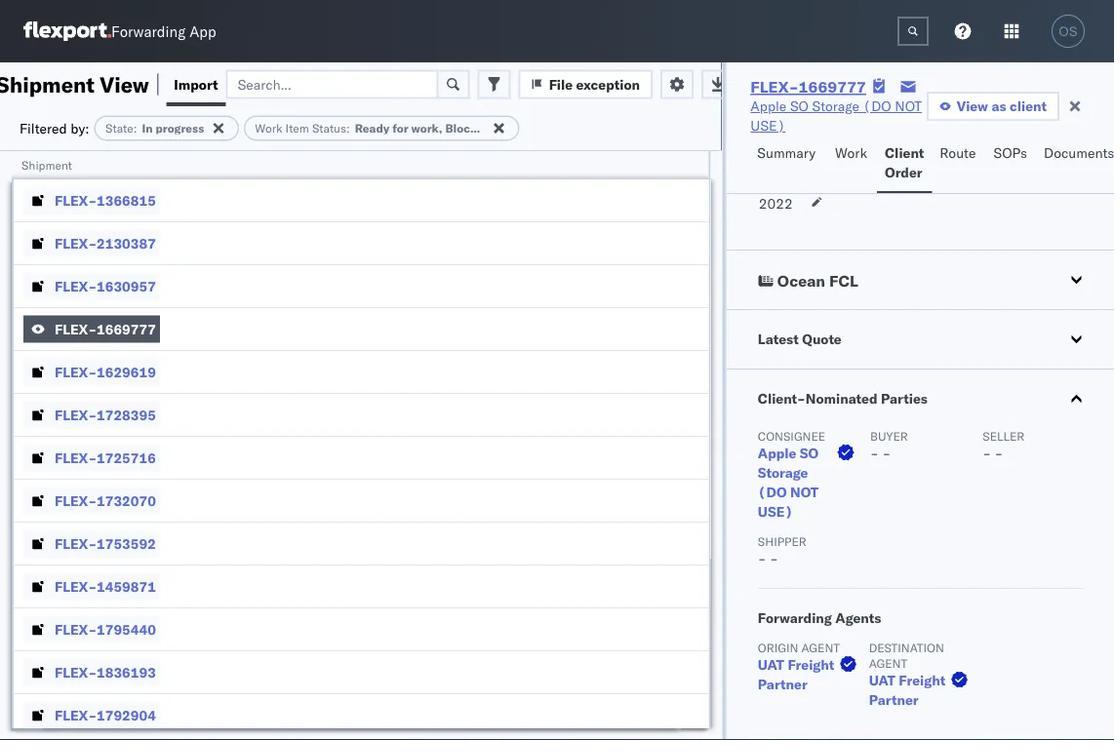 Task type: describe. For each thing, give the bounding box(es) containing it.
jun 28, 2022
[[758, 176, 804, 212]]

jun
[[758, 176, 779, 193]]

flex-1629619 button
[[23, 359, 160, 386]]

documents
[[1044, 144, 1114, 161]]

flex- for flex-1753592 button at the bottom of the page
[[55, 535, 97, 552]]

freight for destination
[[898, 672, 945, 689]]

view as client button
[[927, 92, 1059, 121]]

flex-1630957
[[55, 278, 156, 295]]

agents
[[835, 610, 881, 627]]

shipment for shipment view
[[0, 71, 95, 98]]

latest quote button
[[726, 310, 1114, 369]]

client order button
[[877, 136, 932, 193]]

summary
[[757, 144, 816, 161]]

flex-1630957 button
[[23, 273, 160, 300]]

shipper - -
[[757, 534, 806, 567]]

1 vertical spatial apple
[[757, 445, 796, 462]]

view as client
[[957, 98, 1047, 115]]

forwarding app link
[[23, 21, 216, 41]]

file exception
[[549, 76, 640, 93]]

route button
[[932, 136, 986, 193]]

forwarding app
[[111, 22, 216, 40]]

28,
[[783, 176, 804, 193]]

client
[[885, 144, 924, 161]]

partner for destination agent
[[868, 692, 918, 709]]

1459871
[[97, 578, 156, 595]]

0 horizontal spatial view
[[100, 71, 149, 98]]

flex-1792904 button
[[23, 702, 160, 729]]

flex-1725716
[[55, 449, 156, 466]]

0 vertical spatial apple so storage (do not use)
[[751, 98, 922, 134]]

uat for destination agent
[[868, 672, 895, 689]]

0 vertical spatial flex-1669777
[[751, 77, 866, 97]]

agent for origin agent
[[801, 640, 840, 655]]

parties
[[880, 390, 927, 407]]

1 horizontal spatial storage
[[812, 98, 859, 115]]

1728395
[[97, 406, 156, 423]]

seller
[[982, 429, 1024, 443]]

import
[[174, 76, 218, 93]]

forwarding for forwarding agents
[[757, 610, 831, 627]]

ocean fcl button
[[726, 251, 1114, 309]]

flex- up summary
[[751, 77, 799, 97]]

quote
[[802, 331, 841, 348]]

flex-2130387 button
[[23, 230, 160, 257]]

1 : from the left
[[133, 121, 137, 136]]

2130387
[[97, 235, 156, 252]]

latest
[[757, 331, 798, 348]]

client-
[[757, 390, 805, 407]]

Search... text field
[[226, 70, 439, 99]]

nominated
[[805, 390, 877, 407]]

0 vertical spatial so
[[790, 98, 809, 115]]

0 vertical spatial use)
[[751, 117, 786, 134]]

origin agent
[[757, 640, 840, 655]]

flex-1836193 button
[[23, 659, 160, 686]]

flex-1459871 button
[[23, 573, 160, 600]]

uat freight partner link for destination agent
[[868, 671, 972, 710]]

documents button
[[1036, 136, 1114, 193]]

1 vertical spatial apple so storage (do not use) link
[[757, 444, 858, 522]]

app
[[189, 22, 216, 40]]

resize handle column header
[[685, 151, 709, 740]]

state : in progress
[[105, 121, 204, 136]]

1 horizontal spatial (do
[[863, 98, 891, 115]]

work item status : ready for work, blocked, in progress
[[255, 121, 559, 136]]

flex-1753592 button
[[23, 530, 160, 558]]

view inside button
[[957, 98, 988, 115]]

shipment button
[[12, 153, 689, 173]]

flex-1792904
[[55, 707, 156, 724]]

client-nominated parties button
[[726, 370, 1114, 428]]

status
[[312, 121, 346, 136]]

2 : from the left
[[346, 121, 350, 136]]

flex- for flex-1629619 button
[[55, 363, 97, 380]]

file
[[549, 76, 573, 93]]

flex-1728395
[[55, 406, 156, 423]]

1 vertical spatial apple so storage (do not use)
[[757, 445, 818, 520]]

flex-1669777 inside "button"
[[55, 320, 156, 338]]

work for work
[[835, 144, 867, 161]]

0 horizontal spatial not
[[790, 484, 818, 501]]

order
[[885, 164, 922, 181]]

summary button
[[750, 136, 827, 193]]

1669777 inside "button"
[[97, 320, 156, 338]]

sops
[[994, 144, 1027, 161]]

forwarding agents
[[757, 610, 881, 627]]

by:
[[71, 120, 89, 137]]

filtered by:
[[20, 120, 89, 137]]

1 vertical spatial so
[[799, 445, 818, 462]]

exception
[[576, 76, 640, 93]]

2 in from the left
[[497, 121, 508, 136]]

0 vertical spatial not
[[895, 98, 922, 115]]

consignee
[[757, 429, 825, 443]]

flex-1732070
[[55, 492, 156, 509]]

flex-2130387
[[55, 235, 156, 252]]

os button
[[1046, 9, 1091, 54]]

client order
[[885, 144, 924, 181]]

flex-1459871
[[55, 578, 156, 595]]

1 vertical spatial storage
[[757, 464, 808, 481]]



Task type: locate. For each thing, give the bounding box(es) containing it.
0 vertical spatial apple so storage (do not use) link
[[751, 97, 927, 136]]

flex- for flex-1728395 button
[[55, 406, 97, 423]]

progress
[[156, 121, 204, 136], [511, 121, 559, 136]]

forwarding
[[111, 22, 186, 40], [757, 610, 831, 627]]

sops button
[[986, 136, 1036, 193]]

apple down consignee
[[757, 445, 796, 462]]

flex-1795440 button
[[23, 616, 160, 643]]

flex-1725716 button
[[23, 444, 160, 472]]

1 horizontal spatial uat freight partner
[[868, 672, 945, 709]]

progress down import button
[[156, 121, 204, 136]]

destination
[[868, 640, 944, 655]]

fcl
[[829, 271, 858, 291]]

forwarding left app at top
[[111, 22, 186, 40]]

flex-1669777 link
[[751, 77, 866, 97]]

apple so storage (do not use) down consignee
[[757, 445, 818, 520]]

view
[[100, 71, 149, 98], [957, 98, 988, 115]]

flex-1629619
[[55, 363, 156, 380]]

flex- inside "button"
[[55, 320, 97, 338]]

flex-1732070 button
[[23, 487, 160, 515]]

shipment inside button
[[21, 158, 72, 172]]

flex-1728395 button
[[23, 401, 160, 429]]

1 horizontal spatial 1669777
[[799, 77, 866, 97]]

1 horizontal spatial freight
[[898, 672, 945, 689]]

freight
[[787, 657, 834, 674], [898, 672, 945, 689]]

0 vertical spatial agent
[[801, 640, 840, 655]]

seller - -
[[982, 429, 1024, 462]]

work
[[255, 121, 282, 136], [835, 144, 867, 161]]

1 progress from the left
[[156, 121, 204, 136]]

flex- for flex-1630957 button
[[55, 278, 97, 295]]

0 horizontal spatial uat freight partner
[[757, 657, 834, 693]]

1669777
[[799, 77, 866, 97], [97, 320, 156, 338]]

flex- for flex-1792904 button
[[55, 707, 97, 724]]

work left 'client' on the right top of the page
[[835, 144, 867, 161]]

0 horizontal spatial forwarding
[[111, 22, 186, 40]]

0 horizontal spatial agent
[[801, 640, 840, 655]]

agent for destination agent
[[868, 656, 907, 671]]

flex- for flex-1725716 button
[[55, 449, 97, 466]]

1 vertical spatial flex-1669777
[[55, 320, 156, 338]]

flex-1669777 up flex-1629619
[[55, 320, 156, 338]]

partner
[[757, 676, 807, 693], [868, 692, 918, 709]]

for
[[392, 121, 408, 136]]

(do up shipper
[[757, 484, 786, 501]]

state
[[105, 121, 133, 136]]

0 horizontal spatial uat
[[757, 657, 784, 674]]

:
[[133, 121, 137, 136], [346, 121, 350, 136]]

1669777 up work button
[[799, 77, 866, 97]]

latest quote
[[757, 331, 841, 348]]

1 horizontal spatial not
[[895, 98, 922, 115]]

as
[[992, 98, 1006, 115]]

flex- for flex-2130387 button
[[55, 235, 97, 252]]

view left as
[[957, 98, 988, 115]]

agent down forwarding agents
[[801, 640, 840, 655]]

buyer
[[870, 429, 908, 443]]

flex- down flex-1728395 button
[[55, 449, 97, 466]]

flex- for flex-1732070 button
[[55, 492, 97, 509]]

item
[[285, 121, 309, 136]]

flex-1669777
[[751, 77, 866, 97], [55, 320, 156, 338]]

0 vertical spatial 1669777
[[799, 77, 866, 97]]

apple so storage (do not use)
[[751, 98, 922, 134], [757, 445, 818, 520]]

1 vertical spatial (do
[[757, 484, 786, 501]]

freight down destination agent
[[898, 672, 945, 689]]

0 horizontal spatial progress
[[156, 121, 204, 136]]

so down the flex-1669777 link
[[790, 98, 809, 115]]

1792904
[[97, 707, 156, 724]]

flex- down flex-1725716 button
[[55, 492, 97, 509]]

in right blocked,
[[497, 121, 508, 136]]

0 horizontal spatial (do
[[757, 484, 786, 501]]

flex- for flex-1836193 button
[[55, 664, 97, 681]]

1 horizontal spatial flex-1669777
[[751, 77, 866, 97]]

flex-1366815 button
[[23, 187, 160, 214]]

1 horizontal spatial uat
[[868, 672, 895, 689]]

agent down destination
[[868, 656, 907, 671]]

import button
[[166, 62, 226, 106]]

(do up 'client' on the right top of the page
[[863, 98, 891, 115]]

flex-1366815
[[55, 192, 156, 209]]

progress down file
[[511, 121, 559, 136]]

agent inside destination agent
[[868, 656, 907, 671]]

apple down the flex-1669777 link
[[751, 98, 787, 115]]

0 vertical spatial apple
[[751, 98, 787, 115]]

0 horizontal spatial work
[[255, 121, 282, 136]]

0 vertical spatial storage
[[812, 98, 859, 115]]

0 vertical spatial shipment
[[0, 71, 95, 98]]

1 horizontal spatial in
[[497, 121, 508, 136]]

1795440
[[97, 621, 156, 638]]

apple so storage (do not use) link up summary
[[751, 97, 927, 136]]

flex- for flex-1366815 button
[[55, 192, 97, 209]]

uat freight partner link down origin agent
[[757, 656, 861, 695]]

shipment view
[[0, 71, 149, 98]]

1 in from the left
[[142, 121, 153, 136]]

flex-1669777 button
[[23, 316, 160, 343]]

apple so storage (do not use) link
[[751, 97, 927, 136], [757, 444, 858, 522]]

uat freight partner link down destination agent
[[868, 671, 972, 710]]

shipper
[[757, 534, 806, 549]]

partner down destination agent
[[868, 692, 918, 709]]

client
[[1010, 98, 1047, 115]]

1 vertical spatial shipment
[[21, 158, 72, 172]]

1 horizontal spatial :
[[346, 121, 350, 136]]

uat freight partner for origin
[[757, 657, 834, 693]]

destination agent
[[868, 640, 944, 671]]

uat
[[757, 657, 784, 674], [868, 672, 895, 689]]

1 vertical spatial not
[[790, 484, 818, 501]]

use) up summary
[[751, 117, 786, 134]]

0 horizontal spatial partner
[[757, 676, 807, 693]]

: right by:
[[133, 121, 137, 136]]

0 horizontal spatial uat freight partner link
[[757, 656, 861, 695]]

uat for origin agent
[[757, 657, 784, 674]]

shipment down filtered
[[21, 158, 72, 172]]

work left item
[[255, 121, 282, 136]]

work button
[[827, 136, 877, 193]]

so down consignee
[[799, 445, 818, 462]]

flex- for 'flex-1669777' "button"
[[55, 320, 97, 338]]

uat freight partner down destination agent
[[868, 672, 945, 709]]

1 horizontal spatial agent
[[868, 656, 907, 671]]

1 horizontal spatial view
[[957, 98, 988, 115]]

ocean fcl
[[777, 271, 858, 291]]

so
[[790, 98, 809, 115], [799, 445, 818, 462]]

-
[[870, 445, 878, 462], [882, 445, 890, 462], [982, 445, 991, 462], [994, 445, 1003, 462], [757, 550, 766, 567], [769, 550, 778, 567]]

0 horizontal spatial flex-1669777
[[55, 320, 156, 338]]

storage
[[812, 98, 859, 115], [757, 464, 808, 481]]

apple so storage (do not use) down the flex-1669777 link
[[751, 98, 922, 134]]

forwarding for forwarding app
[[111, 22, 186, 40]]

flex- down flex-1630957 button
[[55, 320, 97, 338]]

freight for origin
[[787, 657, 834, 674]]

uat freight partner for destination
[[868, 672, 945, 709]]

agent
[[801, 640, 840, 655], [868, 656, 907, 671]]

ocean
[[777, 271, 825, 291]]

0 horizontal spatial 1669777
[[97, 320, 156, 338]]

os
[[1059, 24, 1078, 39]]

0 horizontal spatial freight
[[787, 657, 834, 674]]

flex- down flex-1629619 button
[[55, 406, 97, 423]]

2022
[[758, 195, 792, 212]]

flex- down flex-1836193 button
[[55, 707, 97, 724]]

flex-1836193
[[55, 664, 156, 681]]

1629619
[[97, 363, 156, 380]]

flex-1669777 up summary
[[751, 77, 866, 97]]

1732070
[[97, 492, 156, 509]]

1 horizontal spatial forwarding
[[757, 610, 831, 627]]

use) up shipper
[[757, 503, 793, 520]]

storage down the flex-1669777 link
[[812, 98, 859, 115]]

flex- inside button
[[55, 492, 97, 509]]

1 vertical spatial agent
[[868, 656, 907, 671]]

origin
[[757, 640, 798, 655]]

blocked,
[[445, 121, 494, 136]]

1 horizontal spatial partner
[[868, 692, 918, 709]]

0 vertical spatial work
[[255, 121, 282, 136]]

1366815
[[97, 192, 156, 209]]

buyer - -
[[870, 429, 908, 462]]

1725716
[[97, 449, 156, 466]]

not
[[895, 98, 922, 115], [790, 484, 818, 501]]

file exception button
[[519, 70, 653, 99], [519, 70, 653, 99]]

uat freight partner down origin agent
[[757, 657, 834, 693]]

forwarding up origin agent
[[757, 610, 831, 627]]

not up shipper
[[790, 484, 818, 501]]

in right state
[[142, 121, 153, 136]]

flex- up flex-2130387 button
[[55, 192, 97, 209]]

partner for origin agent
[[757, 676, 807, 693]]

1836193
[[97, 664, 156, 681]]

0 vertical spatial forwarding
[[111, 22, 186, 40]]

ready
[[355, 121, 389, 136]]

work inside button
[[835, 144, 867, 161]]

flex- for flex-1795440 button
[[55, 621, 97, 638]]

shipment for shipment
[[21, 158, 72, 172]]

route
[[940, 144, 976, 161]]

1630957
[[97, 278, 156, 295]]

0 vertical spatial (do
[[863, 98, 891, 115]]

1 vertical spatial work
[[835, 144, 867, 161]]

flex-1795440
[[55, 621, 156, 638]]

flexport. image
[[23, 21, 111, 41]]

not up 'client' on the right top of the page
[[895, 98, 922, 115]]

1 horizontal spatial progress
[[511, 121, 559, 136]]

uat down origin
[[757, 657, 784, 674]]

flex- down flex-1732070 button
[[55, 535, 97, 552]]

1753592
[[97, 535, 156, 552]]

use)
[[751, 117, 786, 134], [757, 503, 793, 520]]

: left ready
[[346, 121, 350, 136]]

flex- down flex-2130387 button
[[55, 278, 97, 295]]

flex- for 'flex-1459871' button
[[55, 578, 97, 595]]

client-nominated parties
[[757, 390, 927, 407]]

uat freight partner link for origin agent
[[757, 656, 861, 695]]

in
[[142, 121, 153, 136], [497, 121, 508, 136]]

uat down destination agent
[[868, 672, 895, 689]]

0 horizontal spatial :
[[133, 121, 137, 136]]

(do
[[863, 98, 891, 115], [757, 484, 786, 501]]

freight down origin agent
[[787, 657, 834, 674]]

view up state
[[100, 71, 149, 98]]

1 horizontal spatial work
[[835, 144, 867, 161]]

None text field
[[897, 17, 929, 46]]

1 horizontal spatial uat freight partner link
[[868, 671, 972, 710]]

flex- down flex-1366815 button
[[55, 235, 97, 252]]

partner down origin
[[757, 676, 807, 693]]

flex- down 'flex-1669777' "button"
[[55, 363, 97, 380]]

2 progress from the left
[[511, 121, 559, 136]]

apple so storage (do not use) link down consignee
[[757, 444, 858, 522]]

work for work item status : ready for work, blocked, in progress
[[255, 121, 282, 136]]

uat freight partner link
[[757, 656, 861, 695], [868, 671, 972, 710]]

1 vertical spatial 1669777
[[97, 320, 156, 338]]

1 vertical spatial use)
[[757, 503, 793, 520]]

shipment up filtered
[[0, 71, 95, 98]]

1669777 down 1630957
[[97, 320, 156, 338]]

flex- down flex-1795440 button
[[55, 664, 97, 681]]

0 horizontal spatial in
[[142, 121, 153, 136]]

1 vertical spatial forwarding
[[757, 610, 831, 627]]

work,
[[411, 121, 442, 136]]

flex-1753592
[[55, 535, 156, 552]]

storage down consignee
[[757, 464, 808, 481]]

0 horizontal spatial storage
[[757, 464, 808, 481]]

flex- down flex-1753592 button at the bottom of the page
[[55, 578, 97, 595]]

flex- down 'flex-1459871' button
[[55, 621, 97, 638]]



Task type: vqa. For each thing, say whether or not it's contained in the screenshot.
Shipper - -
yes



